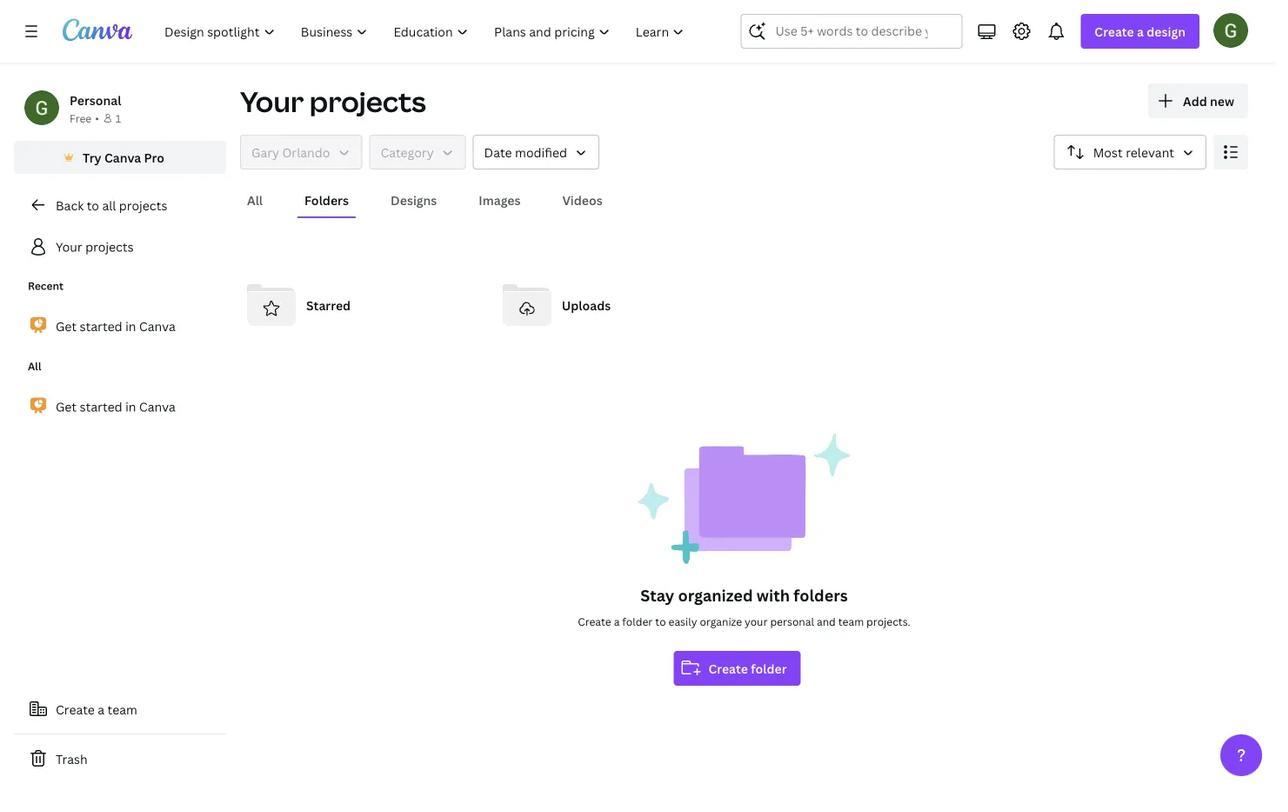 Task type: vqa. For each thing, say whether or not it's contained in the screenshot.
CREATE related to Create a design
yes



Task type: describe. For each thing, give the bounding box(es) containing it.
add new
[[1183, 93, 1234, 109]]

personal
[[70, 92, 121, 108]]

try canva pro
[[83, 149, 164, 166]]

create for create a design
[[1095, 23, 1134, 40]]

modified
[[515, 144, 567, 160]]

0 horizontal spatial your projects
[[56, 239, 134, 255]]

your
[[745, 615, 768, 629]]

trash link
[[14, 742, 226, 777]]

back to all projects
[[56, 197, 167, 214]]

orlando
[[282, 144, 330, 160]]

create for create a team
[[56, 702, 95, 718]]

•
[[95, 111, 99, 125]]

add new button
[[1148, 84, 1248, 118]]

Owner button
[[240, 135, 362, 170]]

your projects link
[[14, 230, 226, 264]]

create a design
[[1095, 23, 1186, 40]]

team inside stay organized with folders create a folder to easily organize your personal and team projects.
[[838, 615, 864, 629]]

in for first get started in canva link from the bottom of the page
[[125, 399, 136, 415]]

Search search field
[[775, 15, 928, 48]]

0 vertical spatial projects
[[310, 83, 426, 120]]

in for first get started in canva link from the top of the page
[[125, 318, 136, 335]]

designs
[[391, 192, 437, 208]]

folders
[[794, 585, 848, 606]]

date modified
[[484, 144, 567, 160]]

images
[[479, 192, 521, 208]]

gary orlando
[[251, 144, 330, 160]]

videos button
[[555, 184, 610, 217]]

all button
[[240, 184, 270, 217]]

0 horizontal spatial to
[[87, 197, 99, 214]]

recent
[[28, 279, 63, 293]]

started for first get started in canva link from the bottom of the page
[[80, 399, 122, 415]]

projects.
[[867, 615, 911, 629]]

organize
[[700, 615, 742, 629]]

folders button
[[298, 184, 356, 217]]

with
[[757, 585, 790, 606]]

new
[[1210, 93, 1234, 109]]

folder inside button
[[751, 661, 787, 677]]

free
[[70, 111, 92, 125]]

get started in canva for first get started in canva link from the top of the page
[[56, 318, 176, 335]]

stay
[[640, 585, 674, 606]]

create a design button
[[1081, 14, 1200, 49]]

Date modified button
[[473, 135, 599, 170]]

organized
[[678, 585, 753, 606]]

stay organized with folders create a folder to easily organize your personal and team projects.
[[578, 585, 911, 629]]

Sort by button
[[1054, 135, 1207, 170]]

get for first get started in canva link from the top of the page
[[56, 318, 77, 335]]

create a team
[[56, 702, 137, 718]]



Task type: locate. For each thing, give the bounding box(es) containing it.
1 vertical spatial your projects
[[56, 239, 134, 255]]

0 vertical spatial get
[[56, 318, 77, 335]]

2 get started in canva link from the top
[[14, 388, 226, 425]]

0 vertical spatial your
[[240, 83, 304, 120]]

back to all projects link
[[14, 188, 226, 223]]

a inside dropdown button
[[1137, 23, 1144, 40]]

0 vertical spatial get started in canva link
[[14, 308, 226, 345]]

create a team button
[[14, 692, 226, 727]]

uploads link
[[496, 274, 737, 337]]

canva inside button
[[104, 149, 141, 166]]

all down the 'gary'
[[247, 192, 263, 208]]

0 vertical spatial folder
[[622, 615, 653, 629]]

1 vertical spatial get started in canva
[[56, 399, 176, 415]]

team right and
[[838, 615, 864, 629]]

1 vertical spatial in
[[125, 399, 136, 415]]

add
[[1183, 93, 1207, 109]]

create
[[1095, 23, 1134, 40], [578, 615, 611, 629], [709, 661, 748, 677], [56, 702, 95, 718]]

None search field
[[741, 14, 962, 49]]

get
[[56, 318, 77, 335], [56, 399, 77, 415]]

1
[[116, 111, 121, 125]]

your projects up orlando
[[240, 83, 426, 120]]

projects down all
[[85, 239, 134, 255]]

create folder
[[709, 661, 787, 677]]

try
[[83, 149, 101, 166]]

2 get started in canva from the top
[[56, 399, 176, 415]]

to left all
[[87, 197, 99, 214]]

folder
[[622, 615, 653, 629], [751, 661, 787, 677]]

create inside create a design dropdown button
[[1095, 23, 1134, 40]]

1 horizontal spatial to
[[655, 615, 666, 629]]

0 vertical spatial a
[[1137, 23, 1144, 40]]

date
[[484, 144, 512, 160]]

design
[[1147, 23, 1186, 40]]

and
[[817, 615, 836, 629]]

uploads
[[562, 297, 611, 314]]

1 get started in canva link from the top
[[14, 308, 226, 345]]

folder down stay
[[622, 615, 653, 629]]

create folder button
[[674, 652, 801, 686]]

1 vertical spatial canva
[[139, 318, 176, 335]]

0 horizontal spatial all
[[28, 359, 41, 374]]

team up trash link
[[107, 702, 137, 718]]

Category button
[[369, 135, 466, 170]]

your projects
[[240, 83, 426, 120], [56, 239, 134, 255]]

1 get started in canva from the top
[[56, 318, 176, 335]]

1 vertical spatial your
[[56, 239, 82, 255]]

get started in canva
[[56, 318, 176, 335], [56, 399, 176, 415]]

to inside stay organized with folders create a folder to easily organize your personal and team projects.
[[655, 615, 666, 629]]

canva
[[104, 149, 141, 166], [139, 318, 176, 335], [139, 399, 176, 415]]

a up trash link
[[98, 702, 104, 718]]

1 vertical spatial a
[[614, 615, 620, 629]]

get started in canva link
[[14, 308, 226, 345], [14, 388, 226, 425]]

projects
[[310, 83, 426, 120], [119, 197, 167, 214], [85, 239, 134, 255]]

try canva pro button
[[14, 141, 226, 174]]

easily
[[669, 615, 697, 629]]

2 in from the top
[[125, 399, 136, 415]]

0 horizontal spatial a
[[98, 702, 104, 718]]

your
[[240, 83, 304, 120], [56, 239, 82, 255]]

1 in from the top
[[125, 318, 136, 335]]

0 horizontal spatial your
[[56, 239, 82, 255]]

2 started from the top
[[80, 399, 122, 415]]

trash
[[56, 751, 88, 768]]

starred
[[306, 297, 351, 314]]

all
[[247, 192, 263, 208], [28, 359, 41, 374]]

top level navigation element
[[153, 14, 699, 49]]

team
[[838, 615, 864, 629], [107, 702, 137, 718]]

create inside create a team button
[[56, 702, 95, 718]]

pro
[[144, 149, 164, 166]]

1 vertical spatial get started in canva link
[[14, 388, 226, 425]]

a
[[1137, 23, 1144, 40], [614, 615, 620, 629], [98, 702, 104, 718]]

your inside your projects link
[[56, 239, 82, 255]]

most
[[1093, 144, 1123, 160]]

a for team
[[98, 702, 104, 718]]

started
[[80, 318, 122, 335], [80, 399, 122, 415]]

0 vertical spatial team
[[838, 615, 864, 629]]

2 vertical spatial projects
[[85, 239, 134, 255]]

0 vertical spatial your projects
[[240, 83, 426, 120]]

to left easily at the right bottom
[[655, 615, 666, 629]]

gary
[[251, 144, 279, 160]]

2 vertical spatial canva
[[139, 399, 176, 415]]

get for first get started in canva link from the bottom of the page
[[56, 399, 77, 415]]

videos
[[562, 192, 603, 208]]

designs button
[[384, 184, 444, 217]]

1 vertical spatial started
[[80, 399, 122, 415]]

a for design
[[1137, 23, 1144, 40]]

0 vertical spatial all
[[247, 192, 263, 208]]

images button
[[472, 184, 528, 217]]

your projects down all
[[56, 239, 134, 255]]

a left easily at the right bottom
[[614, 615, 620, 629]]

starred link
[[240, 274, 482, 337]]

2 vertical spatial a
[[98, 702, 104, 718]]

started for first get started in canva link from the top of the page
[[80, 318, 122, 335]]

0 vertical spatial get started in canva
[[56, 318, 176, 335]]

create for create folder
[[709, 661, 748, 677]]

0 horizontal spatial team
[[107, 702, 137, 718]]

team inside create a team button
[[107, 702, 137, 718]]

2 horizontal spatial a
[[1137, 23, 1144, 40]]

1 vertical spatial get
[[56, 399, 77, 415]]

0 horizontal spatial folder
[[622, 615, 653, 629]]

1 vertical spatial folder
[[751, 661, 787, 677]]

to
[[87, 197, 99, 214], [655, 615, 666, 629]]

your down back
[[56, 239, 82, 255]]

a left design
[[1137, 23, 1144, 40]]

category
[[381, 144, 434, 160]]

1 horizontal spatial team
[[838, 615, 864, 629]]

your up the 'gary'
[[240, 83, 304, 120]]

1 vertical spatial all
[[28, 359, 41, 374]]

a inside button
[[98, 702, 104, 718]]

1 horizontal spatial your projects
[[240, 83, 426, 120]]

1 horizontal spatial folder
[[751, 661, 787, 677]]

back
[[56, 197, 84, 214]]

1 horizontal spatial your
[[240, 83, 304, 120]]

0 vertical spatial started
[[80, 318, 122, 335]]

relevant
[[1126, 144, 1174, 160]]

gary orlando image
[[1214, 13, 1248, 48]]

create inside stay organized with folders create a folder to easily organize your personal and team projects.
[[578, 615, 611, 629]]

create inside create folder button
[[709, 661, 748, 677]]

0 vertical spatial in
[[125, 318, 136, 335]]

all inside button
[[247, 192, 263, 208]]

folders
[[305, 192, 349, 208]]

a inside stay organized with folders create a folder to easily organize your personal and team projects.
[[614, 615, 620, 629]]

folder inside stay organized with folders create a folder to easily organize your personal and team projects.
[[622, 615, 653, 629]]

projects right all
[[119, 197, 167, 214]]

1 horizontal spatial a
[[614, 615, 620, 629]]

1 started from the top
[[80, 318, 122, 335]]

all down recent
[[28, 359, 41, 374]]

free •
[[70, 111, 99, 125]]

2 get from the top
[[56, 399, 77, 415]]

1 get from the top
[[56, 318, 77, 335]]

all
[[102, 197, 116, 214]]

1 horizontal spatial all
[[247, 192, 263, 208]]

in
[[125, 318, 136, 335], [125, 399, 136, 415]]

projects up category
[[310, 83, 426, 120]]

1 vertical spatial projects
[[119, 197, 167, 214]]

1 vertical spatial to
[[655, 615, 666, 629]]

0 vertical spatial canva
[[104, 149, 141, 166]]

1 vertical spatial team
[[107, 702, 137, 718]]

personal
[[770, 615, 814, 629]]

get started in canva for first get started in canva link from the bottom of the page
[[56, 399, 176, 415]]

0 vertical spatial to
[[87, 197, 99, 214]]

most relevant
[[1093, 144, 1174, 160]]

folder down your
[[751, 661, 787, 677]]



